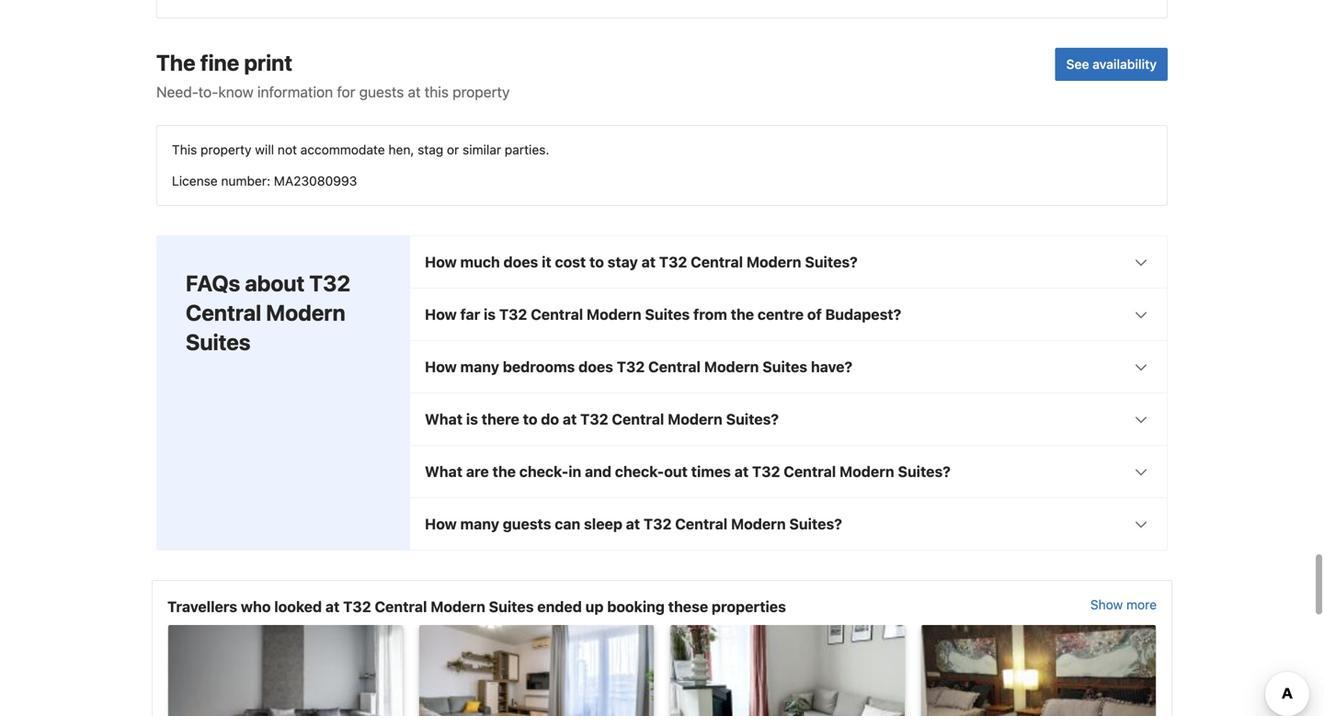 Task type: locate. For each thing, give the bounding box(es) containing it.
faqs
[[186, 270, 240, 296]]

1 horizontal spatial guests
[[503, 515, 551, 533]]

1 horizontal spatial does
[[579, 358, 613, 375]]

stay
[[608, 253, 638, 271]]

is
[[484, 306, 496, 323], [466, 410, 478, 428]]

0 vertical spatial many
[[460, 358, 499, 375]]

central inside faqs about t32 central modern suites
[[186, 300, 261, 325]]

travellers
[[167, 598, 237, 615]]

many down are
[[460, 515, 499, 533]]

suites left ended
[[489, 598, 534, 615]]

suites down faqs
[[186, 329, 251, 355]]

parties.
[[505, 142, 549, 157]]

t32 right far
[[499, 306, 527, 323]]

guests left can
[[503, 515, 551, 533]]

0 vertical spatial is
[[484, 306, 496, 323]]

modern inside what are the check-in and check-out times at t32 central modern suites? dropdown button
[[840, 463, 894, 480]]

accommodate
[[300, 142, 385, 157]]

print
[[244, 49, 293, 75]]

check- down the do
[[519, 463, 569, 480]]

are
[[466, 463, 489, 480]]

property right this
[[453, 83, 510, 100]]

1 what from the top
[[425, 410, 463, 428]]

need-
[[156, 83, 198, 100]]

do
[[541, 410, 559, 428]]

what for what is there to do at t32 central modern suites?
[[425, 410, 463, 428]]

what left are
[[425, 463, 463, 480]]

what left "there"
[[425, 410, 463, 428]]

how many guests can sleep at t32 central modern suites? button
[[410, 498, 1167, 550]]

1 horizontal spatial the
[[731, 306, 754, 323]]

1 horizontal spatial is
[[484, 306, 496, 323]]

modern
[[747, 253, 801, 271], [266, 300, 345, 325], [587, 306, 642, 323], [704, 358, 759, 375], [668, 410, 723, 428], [840, 463, 894, 480], [731, 515, 786, 533], [431, 598, 485, 615]]

0 horizontal spatial to
[[523, 410, 538, 428]]

to left stay
[[589, 253, 604, 271]]

central inside how far is t32 central modern suites from the centre of budapest? dropdown button
[[531, 306, 583, 323]]

up
[[585, 598, 604, 615]]

see availability
[[1066, 56, 1157, 72]]

0 horizontal spatial is
[[466, 410, 478, 428]]

bedrooms
[[503, 358, 575, 375]]

at
[[408, 83, 421, 100], [642, 253, 656, 271], [563, 410, 577, 428], [735, 463, 749, 480], [626, 515, 640, 533], [325, 598, 340, 615]]

there
[[482, 410, 519, 428]]

does up what is there to do at t32 central modern suites?
[[579, 358, 613, 375]]

many down far
[[460, 358, 499, 375]]

1 many from the top
[[460, 358, 499, 375]]

1 vertical spatial property
[[201, 142, 252, 157]]

know
[[218, 83, 254, 100]]

1 horizontal spatial to
[[589, 253, 604, 271]]

does inside the how many bedrooms does t32 central modern suites have? dropdown button
[[579, 358, 613, 375]]

suites left have?
[[763, 358, 807, 375]]

many for bedrooms
[[460, 358, 499, 375]]

central inside what are the check-in and check-out times at t32 central modern suites? dropdown button
[[784, 463, 836, 480]]

what is there to do at t32 central modern suites? button
[[410, 393, 1167, 445]]

at left this
[[408, 83, 421, 100]]

see availability button
[[1055, 48, 1168, 81]]

how much does it cost to stay at t32 central modern suites?
[[425, 253, 858, 271]]

t32
[[659, 253, 687, 271], [309, 270, 351, 296], [499, 306, 527, 323], [617, 358, 645, 375], [580, 410, 608, 428], [752, 463, 780, 480], [644, 515, 672, 533], [343, 598, 371, 615]]

suites?
[[805, 253, 858, 271], [726, 410, 779, 428], [898, 463, 951, 480], [789, 515, 842, 533]]

the right are
[[493, 463, 516, 480]]

how for how many guests can sleep at t32 central modern suites?
[[425, 515, 457, 533]]

3 how from the top
[[425, 358, 457, 375]]

number:
[[221, 173, 270, 188]]

suites? inside "how many guests can sleep at t32 central modern suites?" dropdown button
[[789, 515, 842, 533]]

does left it
[[504, 253, 538, 271]]

budapest?
[[825, 306, 901, 323]]

2 many from the top
[[460, 515, 499, 533]]

suites inside dropdown button
[[763, 358, 807, 375]]

how many bedrooms does t32 central modern suites have?
[[425, 358, 853, 375]]

suites
[[645, 306, 690, 323], [186, 329, 251, 355], [763, 358, 807, 375], [489, 598, 534, 615]]

check- right and
[[615, 463, 664, 480]]

the right from
[[731, 306, 754, 323]]

suites left from
[[645, 306, 690, 323]]

modern inside faqs about t32 central modern suites
[[266, 300, 345, 325]]

guests
[[359, 83, 404, 100], [503, 515, 551, 533]]

2 how from the top
[[425, 306, 457, 323]]

t32 right times
[[752, 463, 780, 480]]

how for how much does it cost to stay at t32 central modern suites?
[[425, 253, 457, 271]]

1 how from the top
[[425, 253, 457, 271]]

2 what from the top
[[425, 463, 463, 480]]

fine
[[200, 49, 239, 75]]

t32 right sleep
[[644, 515, 672, 533]]

does
[[504, 253, 538, 271], [579, 358, 613, 375]]

how inside dropdown button
[[425, 306, 457, 323]]

at right 'looked'
[[325, 598, 340, 615]]

modern inside how far is t32 central modern suites from the centre of budapest? dropdown button
[[587, 306, 642, 323]]

far
[[460, 306, 480, 323]]

4 how from the top
[[425, 515, 457, 533]]

looked
[[274, 598, 322, 615]]

show more
[[1091, 597, 1157, 612]]

1 vertical spatial does
[[579, 358, 613, 375]]

1 vertical spatial guests
[[503, 515, 551, 533]]

central inside the how many bedrooms does t32 central modern suites have? dropdown button
[[648, 358, 701, 375]]

out
[[664, 463, 688, 480]]

1 vertical spatial the
[[493, 463, 516, 480]]

how
[[425, 253, 457, 271], [425, 306, 457, 323], [425, 358, 457, 375], [425, 515, 457, 533]]

at right times
[[735, 463, 749, 480]]

accordion control element
[[409, 235, 1168, 551]]

1 horizontal spatial property
[[453, 83, 510, 100]]

sleep
[[584, 515, 622, 533]]

1 check- from the left
[[519, 463, 569, 480]]

1 vertical spatial what
[[425, 463, 463, 480]]

guests inside dropdown button
[[503, 515, 551, 533]]

times
[[691, 463, 731, 480]]

0 vertical spatial property
[[453, 83, 510, 100]]

is left "there"
[[466, 410, 478, 428]]

of
[[807, 306, 822, 323]]

guests right for
[[359, 83, 404, 100]]

can
[[555, 515, 581, 533]]

license number: ma23080993
[[172, 173, 357, 188]]

central
[[691, 253, 743, 271], [186, 300, 261, 325], [531, 306, 583, 323], [648, 358, 701, 375], [612, 410, 664, 428], [784, 463, 836, 480], [675, 515, 728, 533], [375, 598, 427, 615]]

modern inside what is there to do at t32 central modern suites? dropdown button
[[668, 410, 723, 428]]

check-
[[519, 463, 569, 480], [615, 463, 664, 480]]

how many guests can sleep at t32 central modern suites?
[[425, 515, 842, 533]]

suites? inside how much does it cost to stay at t32 central modern suites? dropdown button
[[805, 253, 858, 271]]

t32 right about
[[309, 270, 351, 296]]

0 horizontal spatial the
[[493, 463, 516, 480]]

who
[[241, 598, 271, 615]]

1 horizontal spatial check-
[[615, 463, 664, 480]]

to left the do
[[523, 410, 538, 428]]

to
[[589, 253, 604, 271], [523, 410, 538, 428]]

1 vertical spatial many
[[460, 515, 499, 533]]

many
[[460, 358, 499, 375], [460, 515, 499, 533]]

0 vertical spatial guests
[[359, 83, 404, 100]]

0 horizontal spatial property
[[201, 142, 252, 157]]

0 horizontal spatial does
[[504, 253, 538, 271]]

1 vertical spatial to
[[523, 410, 538, 428]]

0 horizontal spatial guests
[[359, 83, 404, 100]]

many for guests
[[460, 515, 499, 533]]

availability
[[1093, 56, 1157, 72]]

property up number:
[[201, 142, 252, 157]]

0 vertical spatial what
[[425, 410, 463, 428]]

central inside how much does it cost to stay at t32 central modern suites? dropdown button
[[691, 253, 743, 271]]

1 vertical spatial is
[[466, 410, 478, 428]]

is inside dropdown button
[[466, 410, 478, 428]]

these
[[668, 598, 708, 615]]

0 vertical spatial the
[[731, 306, 754, 323]]

is right far
[[484, 306, 496, 323]]

0 vertical spatial does
[[504, 253, 538, 271]]

at right sleep
[[626, 515, 640, 533]]

the
[[731, 306, 754, 323], [493, 463, 516, 480]]

0 horizontal spatial check-
[[519, 463, 569, 480]]

t32 right 'looked'
[[343, 598, 371, 615]]

what
[[425, 410, 463, 428], [425, 463, 463, 480]]

property
[[453, 83, 510, 100], [201, 142, 252, 157]]



Task type: vqa. For each thing, say whether or not it's contained in the screenshot.
'HOW' related to How many bedrooms does T32 Central Modern Suites have?
yes



Task type: describe. For each thing, give the bounding box(es) containing it.
how many bedrooms does t32 central modern suites have? button
[[410, 341, 1167, 392]]

cost
[[555, 253, 586, 271]]

show
[[1091, 597, 1123, 612]]

the fine print need-to-know information for guests at this property
[[156, 49, 510, 100]]

this property will not accommodate hen, stag or similar parties.
[[172, 142, 549, 157]]

about
[[245, 270, 305, 296]]

how far is t32 central modern suites from the centre of budapest? button
[[410, 289, 1167, 340]]

ma23080993
[[274, 173, 357, 188]]

faqs about t32 central modern suites
[[186, 270, 351, 355]]

modern inside "how many guests can sleep at t32 central modern suites?" dropdown button
[[731, 515, 786, 533]]

what are the check-in and check-out times at t32 central modern suites? button
[[410, 446, 1167, 497]]

modern inside the how many bedrooms does t32 central modern suites have? dropdown button
[[704, 358, 759, 375]]

central inside "how many guests can sleep at t32 central modern suites?" dropdown button
[[675, 515, 728, 533]]

show more link
[[1091, 596, 1157, 618]]

this
[[172, 142, 197, 157]]

does inside how much does it cost to stay at t32 central modern suites? dropdown button
[[504, 253, 538, 271]]

will
[[255, 142, 274, 157]]

2 check- from the left
[[615, 463, 664, 480]]

hen,
[[389, 142, 414, 157]]

more
[[1127, 597, 1157, 612]]

or
[[447, 142, 459, 157]]

t32 inside faqs about t32 central modern suites
[[309, 270, 351, 296]]

to-
[[198, 83, 218, 100]]

t32 right the do
[[580, 410, 608, 428]]

how far is t32 central modern suites from the centre of budapest?
[[425, 306, 901, 323]]

at inside the fine print need-to-know information for guests at this property
[[408, 83, 421, 100]]

booking
[[607, 598, 665, 615]]

suites inside faqs about t32 central modern suites
[[186, 329, 251, 355]]

much
[[460, 253, 500, 271]]

this
[[425, 83, 449, 100]]

stag
[[418, 142, 443, 157]]

suites? inside what is there to do at t32 central modern suites? dropdown button
[[726, 410, 779, 428]]

see
[[1066, 56, 1089, 72]]

is inside dropdown button
[[484, 306, 496, 323]]

the inside dropdown button
[[493, 463, 516, 480]]

what are the check-in and check-out times at t32 central modern suites?
[[425, 463, 951, 480]]

property inside the fine print need-to-know information for guests at this property
[[453, 83, 510, 100]]

suites? inside what are the check-in and check-out times at t32 central modern suites? dropdown button
[[898, 463, 951, 480]]

and
[[585, 463, 612, 480]]

t32 up what is there to do at t32 central modern suites?
[[617, 358, 645, 375]]

central inside what is there to do at t32 central modern suites? dropdown button
[[612, 410, 664, 428]]

the
[[156, 49, 196, 75]]

not
[[278, 142, 297, 157]]

centre
[[758, 306, 804, 323]]

how for how far is t32 central modern suites from the centre of budapest?
[[425, 306, 457, 323]]

t32 right stay
[[659, 253, 687, 271]]

0 vertical spatial to
[[589, 253, 604, 271]]

modern inside how much does it cost to stay at t32 central modern suites? dropdown button
[[747, 253, 801, 271]]

t32 inside dropdown button
[[499, 306, 527, 323]]

information
[[257, 83, 333, 100]]

at right stay
[[642, 253, 656, 271]]

similar
[[463, 142, 501, 157]]

it
[[542, 253, 551, 271]]

for
[[337, 83, 355, 100]]

license
[[172, 173, 218, 188]]

properties
[[712, 598, 786, 615]]

how for how many bedrooms does t32 central modern suites have?
[[425, 358, 457, 375]]

in
[[569, 463, 581, 480]]

what is there to do at t32 central modern suites?
[[425, 410, 779, 428]]

how much does it cost to stay at t32 central modern suites? button
[[410, 236, 1167, 288]]

guests inside the fine print need-to-know information for guests at this property
[[359, 83, 404, 100]]

from
[[693, 306, 727, 323]]

travellers who looked at t32 central modern suites ended up booking these properties
[[167, 598, 786, 615]]

at right the do
[[563, 410, 577, 428]]

have?
[[811, 358, 853, 375]]

what for what are the check-in and check-out times at t32 central modern suites?
[[425, 463, 463, 480]]

ended
[[537, 598, 582, 615]]

suites inside dropdown button
[[645, 306, 690, 323]]

the inside dropdown button
[[731, 306, 754, 323]]



